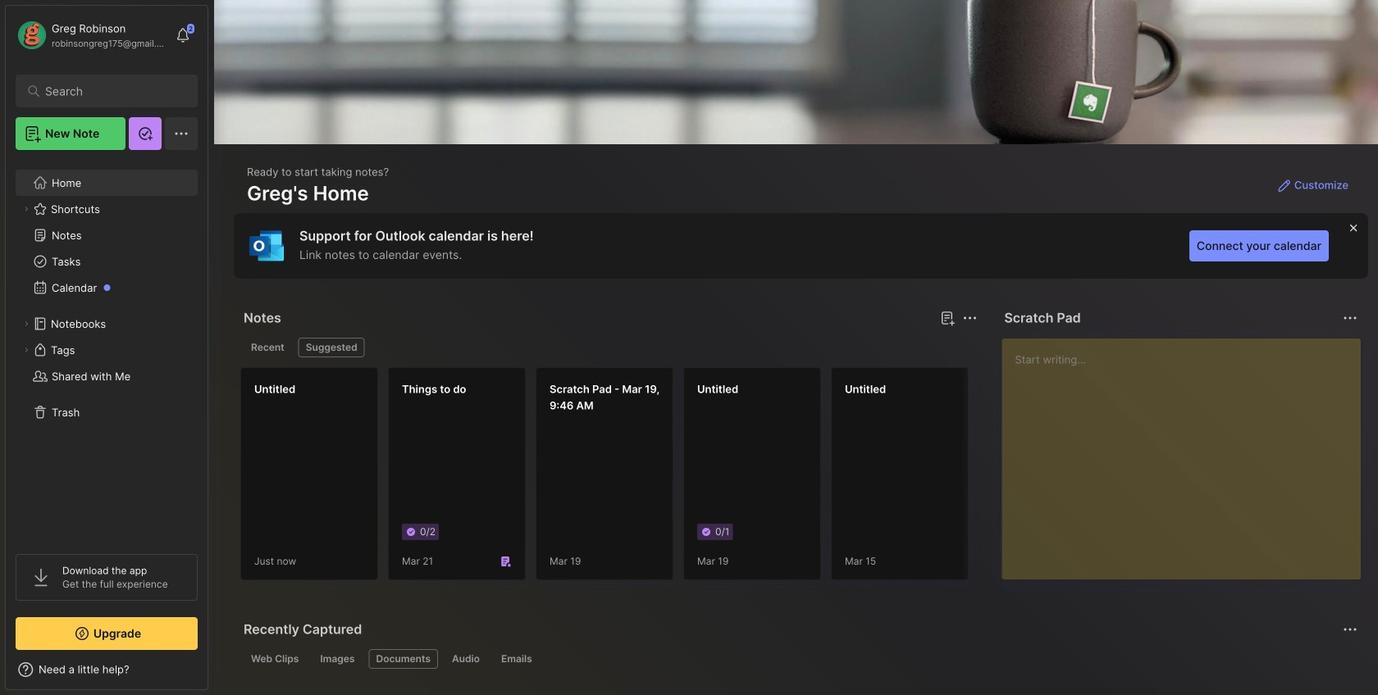 Task type: vqa. For each thing, say whether or not it's contained in the screenshot.
Add tag icon
no



Task type: describe. For each thing, give the bounding box(es) containing it.
0 horizontal spatial more actions field
[[959, 307, 982, 330]]

main element
[[0, 0, 213, 696]]

Search text field
[[45, 84, 176, 99]]

more actions image for the left more actions field
[[960, 309, 980, 328]]

tree inside main element
[[6, 160, 208, 540]]

expand tags image
[[21, 345, 31, 355]]

click to collapse image
[[207, 665, 219, 685]]

Account field
[[16, 19, 167, 52]]



Task type: locate. For each thing, give the bounding box(es) containing it.
0 vertical spatial more actions field
[[959, 307, 982, 330]]

more actions image
[[960, 309, 980, 328], [1341, 620, 1360, 640]]

more actions image for the rightmost more actions field
[[1341, 620, 1360, 640]]

1 vertical spatial more actions image
[[1341, 620, 1360, 640]]

tree
[[6, 160, 208, 540]]

none search field inside main element
[[45, 81, 176, 101]]

tab
[[244, 338, 292, 358], [298, 338, 365, 358], [244, 650, 306, 670], [313, 650, 362, 670], [369, 650, 438, 670], [445, 650, 487, 670], [494, 650, 540, 670]]

0 vertical spatial tab list
[[244, 338, 975, 358]]

tab list
[[244, 338, 975, 358], [244, 650, 1355, 670]]

Start writing… text field
[[1015, 339, 1360, 567]]

None search field
[[45, 81, 176, 101]]

1 vertical spatial tab list
[[244, 650, 1355, 670]]

More actions field
[[959, 307, 982, 330], [1339, 619, 1362, 642]]

2 tab list from the top
[[244, 650, 1355, 670]]

0 vertical spatial more actions image
[[960, 309, 980, 328]]

1 horizontal spatial more actions image
[[1341, 620, 1360, 640]]

expand notebooks image
[[21, 319, 31, 329]]

WHAT'S NEW field
[[6, 657, 208, 683]]

1 vertical spatial more actions field
[[1339, 619, 1362, 642]]

1 horizontal spatial more actions field
[[1339, 619, 1362, 642]]

1 tab list from the top
[[244, 338, 975, 358]]

0 horizontal spatial more actions image
[[960, 309, 980, 328]]

row group
[[240, 368, 1378, 591]]



